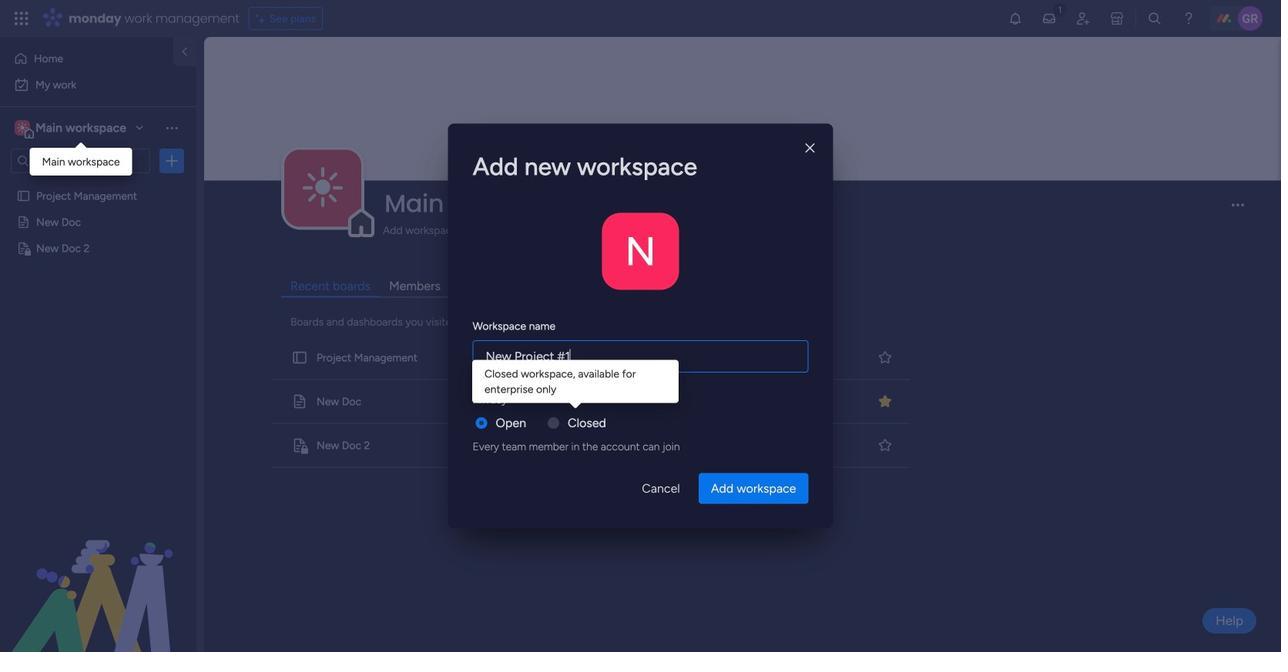 Task type: locate. For each thing, give the bounding box(es) containing it.
list box
[[0, 180, 196, 470]]

add to favorites image up remove from favorites icon
[[877, 350, 893, 365]]

heading
[[473, 148, 809, 185], [473, 318, 556, 334], [473, 392, 507, 408]]

greg robinson image
[[1238, 6, 1263, 31]]

0 vertical spatial add to favorites image
[[877, 350, 893, 365]]

monday marketplace image
[[1110, 11, 1125, 26]]

invite members image
[[1076, 11, 1091, 26]]

workspace selection element
[[15, 119, 129, 139]]

0 vertical spatial heading
[[473, 148, 809, 185]]

notifications image
[[1008, 11, 1023, 26]]

1 vertical spatial heading
[[473, 318, 556, 334]]

None field
[[381, 187, 1219, 220]]

1 vertical spatial add to favorites image
[[877, 438, 893, 453]]

private board image
[[16, 241, 31, 256], [291, 437, 308, 454]]

remove from favorites image
[[877, 394, 893, 409]]

public board image
[[16, 189, 31, 203], [16, 215, 31, 230], [291, 349, 308, 366]]

1 add to favorites image from the top
[[877, 350, 893, 365]]

2 heading from the top
[[473, 318, 556, 334]]

add to favorites image down remove from favorites icon
[[877, 438, 893, 453]]

search everything image
[[1147, 11, 1163, 26]]

add to favorites image
[[877, 350, 893, 365], [877, 438, 893, 453]]

option
[[9, 46, 164, 71], [9, 72, 187, 97], [0, 182, 196, 185]]

lottie animation element
[[0, 497, 196, 653]]

Choose a name for your workspace field
[[473, 341, 809, 373]]

2 vertical spatial heading
[[473, 392, 507, 408]]

1 vertical spatial public board image
[[16, 215, 31, 230]]

0 vertical spatial private board image
[[16, 241, 31, 256]]

lottie animation image
[[0, 497, 196, 653]]

workspace image
[[15, 119, 30, 136], [17, 119, 28, 136], [602, 213, 679, 290]]

public board image
[[291, 393, 308, 410]]

1 horizontal spatial private board image
[[291, 437, 308, 454]]

0 vertical spatial public board image
[[16, 189, 31, 203]]

1 vertical spatial private board image
[[291, 437, 308, 454]]



Task type: vqa. For each thing, say whether or not it's contained in the screenshot.
the Search in workspace "Field"
yes



Task type: describe. For each thing, give the bounding box(es) containing it.
help image
[[1181, 11, 1197, 26]]

1 vertical spatial option
[[9, 72, 187, 97]]

1 heading from the top
[[473, 148, 809, 185]]

1 image
[[1053, 1, 1067, 18]]

2 add to favorites image from the top
[[877, 438, 893, 453]]

2 vertical spatial public board image
[[291, 349, 308, 366]]

Search in workspace field
[[32, 152, 129, 170]]

3 heading from the top
[[473, 392, 507, 408]]

2 vertical spatial option
[[0, 182, 196, 185]]

update feed image
[[1042, 11, 1057, 26]]

0 vertical spatial option
[[9, 46, 164, 71]]

see plans image
[[256, 10, 269, 27]]

0 horizontal spatial private board image
[[16, 241, 31, 256]]

select product image
[[14, 11, 29, 26]]

close image
[[806, 143, 815, 154]]

quick search results list box
[[268, 336, 914, 468]]



